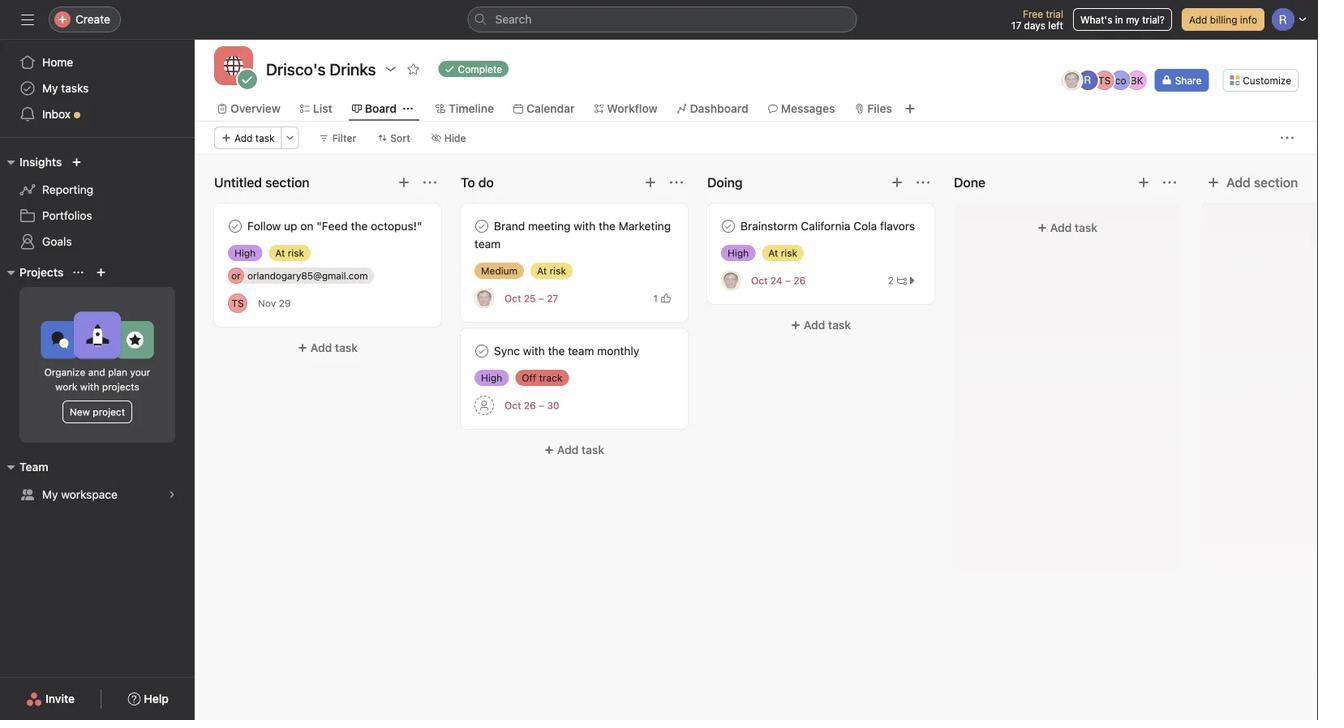 Task type: vqa. For each thing, say whether or not it's contained in the screenshot.
bottommost Action item
no



Task type: describe. For each thing, give the bounding box(es) containing it.
drisco's drinks
[[266, 59, 376, 78]]

bk
[[1131, 75, 1144, 86]]

brainstorm
[[741, 219, 798, 233]]

more actions image
[[1281, 131, 1294, 144]]

risk for doing
[[781, 247, 798, 259]]

customize button
[[1223, 69, 1299, 92]]

plan
[[108, 367, 127, 378]]

off
[[522, 372, 536, 384]]

projects element
[[0, 258, 195, 453]]

organize
[[44, 367, 85, 378]]

add task image for done
[[1137, 176, 1150, 189]]

flavors
[[880, 219, 915, 233]]

27
[[547, 293, 558, 304]]

new project or portfolio image
[[96, 268, 106, 277]]

co
[[1115, 75, 1126, 86]]

what's in my trial?
[[1081, 14, 1165, 25]]

add task image for to do
[[644, 176, 657, 189]]

add section
[[1227, 175, 1298, 190]]

reporting link
[[10, 177, 185, 203]]

nov
[[258, 298, 276, 309]]

tasks
[[61, 82, 89, 95]]

high for doing
[[728, 247, 749, 259]]

left
[[1048, 19, 1063, 31]]

trial?
[[1142, 14, 1165, 25]]

invite button
[[15, 685, 85, 714]]

workspace
[[61, 488, 118, 501]]

teams element
[[0, 453, 195, 511]]

2 vertical spatial –
[[539, 400, 544, 411]]

24
[[771, 275, 783, 286]]

my workspace link
[[10, 482, 185, 508]]

days
[[1024, 19, 1046, 31]]

completed image for doing
[[719, 217, 738, 236]]

completed checkbox for brainstorm
[[719, 217, 738, 236]]

share button
[[1155, 69, 1209, 92]]

the inside brand meeting with the marketing team
[[599, 219, 616, 233]]

ts inside button
[[232, 298, 244, 309]]

17
[[1011, 19, 1022, 31]]

oct 25 – 27
[[505, 293, 558, 304]]

and
[[88, 367, 105, 378]]

hide
[[444, 132, 466, 144]]

to do
[[461, 175, 494, 190]]

add billing info
[[1189, 14, 1257, 25]]

oct for to do
[[505, 293, 521, 304]]

oct 24 – 26
[[751, 275, 806, 286]]

1 horizontal spatial ts
[[1098, 75, 1111, 86]]

global element
[[0, 40, 195, 137]]

"feed
[[317, 219, 348, 233]]

add task image for doing
[[891, 176, 904, 189]]

follow up on "feed the octopus!"
[[247, 219, 422, 233]]

free
[[1023, 8, 1043, 19]]

add tab image
[[904, 102, 917, 115]]

risk for untitled section
[[288, 247, 304, 259]]

more actions image
[[285, 133, 295, 143]]

at for doing
[[768, 247, 778, 259]]

my workspace
[[42, 488, 118, 501]]

hide sidebar image
[[21, 13, 34, 26]]

search
[[495, 13, 532, 26]]

2 button
[[884, 273, 921, 289]]

risk for to do
[[550, 265, 566, 277]]

nov 29 button
[[258, 298, 291, 309]]

my tasks
[[42, 82, 89, 95]]

completed checkbox for to do
[[472, 217, 492, 236]]

completed image left sync
[[472, 342, 492, 361]]

insights button
[[0, 153, 62, 172]]

help
[[144, 692, 169, 706]]

30
[[547, 400, 559, 411]]

team button
[[0, 458, 48, 477]]

files link
[[855, 100, 892, 118]]

done
[[954, 175, 986, 190]]

– for to do
[[539, 293, 544, 304]]

1 horizontal spatial high
[[481, 372, 502, 384]]

untitled section
[[214, 175, 310, 190]]

more section actions image for doing
[[917, 176, 930, 189]]

at for untitled section
[[275, 247, 285, 259]]

2
[[888, 275, 894, 286]]

1
[[653, 293, 658, 304]]

board
[[365, 102, 397, 115]]

files
[[868, 102, 892, 115]]

at risk for to do
[[537, 265, 566, 277]]

octopus!"
[[371, 219, 422, 233]]

more section actions image for to do
[[670, 176, 683, 189]]

insights element
[[0, 148, 195, 258]]

team
[[19, 460, 48, 474]]

show options, current sort, top image
[[73, 268, 83, 277]]

ja for doing
[[726, 275, 736, 286]]

add section button
[[1201, 168, 1305, 197]]

show options image
[[384, 62, 397, 75]]

more section actions image for done
[[1163, 176, 1176, 189]]

trial
[[1046, 8, 1063, 19]]

at risk for doing
[[768, 247, 798, 259]]

dashboard link
[[677, 100, 749, 118]]

new
[[70, 406, 90, 418]]

in
[[1115, 14, 1123, 25]]

nov 29
[[258, 298, 291, 309]]

high for untitled section
[[234, 247, 256, 259]]

marketing
[[619, 219, 671, 233]]

messages
[[781, 102, 835, 115]]

workflow
[[607, 102, 658, 115]]

timeline
[[449, 102, 494, 115]]

sort button
[[370, 127, 418, 149]]

list
[[313, 102, 332, 115]]

search button
[[468, 6, 857, 32]]

what's in my trial? button
[[1073, 8, 1172, 31]]

board link
[[352, 100, 397, 118]]



Task type: locate. For each thing, give the bounding box(es) containing it.
1 horizontal spatial 26
[[794, 275, 806, 286]]

team
[[475, 237, 501, 251], [568, 344, 594, 358]]

completed checkbox for sync
[[472, 342, 492, 361]]

high up or on the top of the page
[[234, 247, 256, 259]]

0 vertical spatial my
[[42, 82, 58, 95]]

0 horizontal spatial at risk
[[275, 247, 304, 259]]

my left 'tasks'
[[42, 82, 58, 95]]

ja down medium
[[479, 293, 490, 304]]

add task image up the flavors
[[891, 176, 904, 189]]

at down up
[[275, 247, 285, 259]]

search list box
[[468, 6, 857, 32]]

my inside teams element
[[42, 488, 58, 501]]

new image
[[72, 157, 81, 167]]

completed image left brand
[[472, 217, 492, 236]]

team down brand
[[475, 237, 501, 251]]

high down sync
[[481, 372, 502, 384]]

ja left 24
[[726, 275, 736, 286]]

tab actions image
[[403, 104, 413, 114]]

more section actions image
[[423, 176, 436, 189], [670, 176, 683, 189], [917, 176, 930, 189], [1163, 176, 1176, 189]]

0 horizontal spatial high
[[234, 247, 256, 259]]

– left 30
[[539, 400, 544, 411]]

1 horizontal spatial at risk
[[537, 265, 566, 277]]

risk up oct 24 – 26
[[781, 247, 798, 259]]

free trial 17 days left
[[1011, 8, 1063, 31]]

add
[[1189, 14, 1207, 25], [234, 132, 253, 144], [1227, 175, 1251, 190], [1050, 221, 1072, 234], [804, 318, 825, 332], [311, 341, 332, 355], [557, 443, 579, 457]]

track
[[539, 372, 562, 384]]

see details, my workspace image
[[167, 490, 177, 500]]

ts down or on the top of the page
[[232, 298, 244, 309]]

the right "feed
[[351, 219, 368, 233]]

ja button down medium
[[475, 289, 494, 308]]

26 left 30
[[524, 400, 536, 411]]

0 horizontal spatial ts
[[232, 298, 244, 309]]

with down and
[[80, 381, 99, 393]]

completed checkbox left follow
[[226, 217, 245, 236]]

globe image
[[224, 56, 243, 75]]

4 more section actions image from the left
[[1163, 176, 1176, 189]]

ra
[[1082, 75, 1095, 86]]

1 add task image from the left
[[644, 176, 657, 189]]

complete
[[458, 63, 502, 75]]

share
[[1175, 75, 1202, 86]]

29
[[279, 298, 291, 309]]

1 horizontal spatial at
[[537, 265, 547, 277]]

my for my workspace
[[42, 488, 58, 501]]

2 horizontal spatial high
[[728, 247, 749, 259]]

hide button
[[424, 127, 473, 149]]

medium
[[481, 265, 518, 277]]

add task
[[234, 132, 275, 144], [1050, 221, 1098, 234], [804, 318, 851, 332], [311, 341, 358, 355], [557, 443, 604, 457]]

0 horizontal spatial the
[[351, 219, 368, 233]]

Completed checkbox
[[226, 217, 245, 236], [472, 217, 492, 236]]

new project button
[[62, 401, 132, 423]]

completed image for to do
[[472, 217, 492, 236]]

my
[[42, 82, 58, 95], [42, 488, 58, 501]]

1 horizontal spatial add task image
[[1137, 176, 1150, 189]]

0 horizontal spatial with
[[80, 381, 99, 393]]

oct 26 – 30
[[505, 400, 559, 411]]

sync
[[494, 344, 520, 358]]

ja button for to do
[[475, 289, 494, 308]]

1 vertical spatial –
[[539, 293, 544, 304]]

2 vertical spatial ja
[[479, 293, 490, 304]]

portfolios
[[42, 209, 92, 222]]

3 more section actions image from the left
[[917, 176, 930, 189]]

risk up 27
[[550, 265, 566, 277]]

project
[[93, 406, 125, 418]]

california
[[801, 219, 851, 233]]

section
[[1254, 175, 1298, 190]]

create button
[[49, 6, 121, 32]]

my for my tasks
[[42, 82, 58, 95]]

2 my from the top
[[42, 488, 58, 501]]

up
[[284, 219, 297, 233]]

– for doing
[[785, 275, 791, 286]]

0 vertical spatial ts
[[1098, 75, 1111, 86]]

1 completed checkbox from the left
[[226, 217, 245, 236]]

my down team
[[42, 488, 58, 501]]

0 horizontal spatial team
[[475, 237, 501, 251]]

projects
[[102, 381, 139, 393]]

– right 24
[[785, 275, 791, 286]]

sort
[[390, 132, 410, 144]]

0 horizontal spatial completed checkbox
[[226, 217, 245, 236]]

1 vertical spatial ja
[[726, 275, 736, 286]]

1 horizontal spatial ja button
[[721, 271, 741, 290]]

1 add task image from the left
[[398, 176, 410, 189]]

0 vertical spatial ja
[[1067, 75, 1078, 86]]

completed image
[[226, 217, 245, 236]]

1 vertical spatial my
[[42, 488, 58, 501]]

completed checkbox for untitled section
[[226, 217, 245, 236]]

ja button
[[721, 271, 741, 290], [475, 289, 494, 308]]

with right sync
[[523, 344, 545, 358]]

timeline link
[[436, 100, 494, 118]]

0 horizontal spatial completed checkbox
[[472, 342, 492, 361]]

ja for to do
[[479, 293, 490, 304]]

at risk for untitled section
[[275, 247, 304, 259]]

1 horizontal spatial ja
[[726, 275, 736, 286]]

add task image
[[644, 176, 657, 189], [891, 176, 904, 189]]

0 vertical spatial team
[[475, 237, 501, 251]]

0 vertical spatial 26
[[794, 275, 806, 286]]

the up track
[[548, 344, 565, 358]]

dashboard
[[690, 102, 749, 115]]

at
[[275, 247, 285, 259], [768, 247, 778, 259], [537, 265, 547, 277]]

oct left 25 at the top of the page
[[505, 293, 521, 304]]

create
[[75, 13, 110, 26]]

1 vertical spatial 26
[[524, 400, 536, 411]]

oct for doing
[[751, 275, 768, 286]]

meeting
[[528, 219, 571, 233]]

at up oct 25 – 27
[[537, 265, 547, 277]]

with inside brand meeting with the marketing team
[[574, 219, 596, 233]]

0 horizontal spatial at
[[275, 247, 285, 259]]

oct left 30
[[505, 400, 521, 411]]

help button
[[117, 685, 179, 714]]

the left the marketing
[[599, 219, 616, 233]]

calendar
[[526, 102, 575, 115]]

2 horizontal spatial the
[[599, 219, 616, 233]]

1 horizontal spatial completed checkbox
[[719, 217, 738, 236]]

ja left ra
[[1067, 75, 1078, 86]]

new project
[[70, 406, 125, 418]]

high down the brainstorm
[[728, 247, 749, 259]]

2 completed checkbox from the left
[[472, 217, 492, 236]]

orlandogary85@gmail.com
[[247, 270, 368, 282]]

1 vertical spatial with
[[523, 344, 545, 358]]

1 my from the top
[[42, 82, 58, 95]]

monthly
[[597, 344, 639, 358]]

invite
[[45, 692, 75, 706]]

my inside global 'element'
[[42, 82, 58, 95]]

1 button
[[650, 290, 674, 307]]

add to starred image
[[407, 62, 420, 75]]

26 right 24
[[794, 275, 806, 286]]

overview
[[230, 102, 281, 115]]

sync with the team monthly
[[494, 344, 639, 358]]

brainstorm california cola flavors
[[741, 219, 915, 233]]

ja button left 24
[[721, 271, 741, 290]]

1 vertical spatial completed checkbox
[[472, 342, 492, 361]]

0 horizontal spatial 26
[[524, 400, 536, 411]]

Completed checkbox
[[719, 217, 738, 236], [472, 342, 492, 361]]

home link
[[10, 49, 185, 75]]

projects
[[19, 266, 64, 279]]

on
[[300, 219, 313, 233]]

1 vertical spatial oct
[[505, 293, 521, 304]]

work
[[55, 381, 77, 393]]

2 vertical spatial oct
[[505, 400, 521, 411]]

0 vertical spatial –
[[785, 275, 791, 286]]

at risk down up
[[275, 247, 304, 259]]

1 horizontal spatial the
[[548, 344, 565, 358]]

2 add task image from the left
[[891, 176, 904, 189]]

at risk up 27
[[537, 265, 566, 277]]

add task image up the marketing
[[644, 176, 657, 189]]

the
[[351, 219, 368, 233], [599, 219, 616, 233], [548, 344, 565, 358]]

25
[[524, 293, 536, 304]]

risk up orlandogary85@gmail.com
[[288, 247, 304, 259]]

at for to do
[[537, 265, 547, 277]]

2 horizontal spatial ja
[[1067, 75, 1078, 86]]

ts right ra
[[1098, 75, 1111, 86]]

completed checkbox left sync
[[472, 342, 492, 361]]

follow
[[247, 219, 281, 233]]

completed image left the brainstorm
[[719, 217, 738, 236]]

goals link
[[10, 229, 185, 255]]

1 horizontal spatial completed checkbox
[[472, 217, 492, 236]]

info
[[1240, 14, 1257, 25]]

with inside organize and plan your work with projects
[[80, 381, 99, 393]]

doing
[[707, 175, 743, 190]]

filter
[[332, 132, 356, 144]]

0 horizontal spatial add task image
[[398, 176, 410, 189]]

2 vertical spatial with
[[80, 381, 99, 393]]

1 horizontal spatial with
[[523, 344, 545, 358]]

2 more section actions image from the left
[[670, 176, 683, 189]]

or
[[231, 270, 241, 282]]

oct left 24
[[751, 275, 768, 286]]

reporting
[[42, 183, 93, 196]]

1 horizontal spatial add task image
[[891, 176, 904, 189]]

1 horizontal spatial risk
[[550, 265, 566, 277]]

ja button for doing
[[721, 271, 741, 290]]

overview link
[[217, 100, 281, 118]]

0 horizontal spatial ja
[[479, 293, 490, 304]]

0 horizontal spatial risk
[[288, 247, 304, 259]]

2 horizontal spatial at risk
[[768, 247, 798, 259]]

add task image for untitled section
[[398, 176, 410, 189]]

0 vertical spatial oct
[[751, 275, 768, 286]]

0 vertical spatial completed checkbox
[[719, 217, 738, 236]]

portfolios link
[[10, 203, 185, 229]]

1 horizontal spatial team
[[568, 344, 594, 358]]

team left monthly
[[568, 344, 594, 358]]

1 vertical spatial team
[[568, 344, 594, 358]]

your
[[130, 367, 150, 378]]

with right the meeting on the left top
[[574, 219, 596, 233]]

1 vertical spatial ts
[[232, 298, 244, 309]]

0 horizontal spatial ja button
[[475, 289, 494, 308]]

2 horizontal spatial at
[[768, 247, 778, 259]]

completed image
[[472, 217, 492, 236], [719, 217, 738, 236], [472, 342, 492, 361]]

my
[[1126, 14, 1140, 25]]

task
[[255, 132, 275, 144], [1075, 221, 1098, 234], [828, 318, 851, 332], [335, 341, 358, 355], [582, 443, 604, 457]]

add billing info button
[[1182, 8, 1265, 31]]

1 more section actions image from the left
[[423, 176, 436, 189]]

2 add task image from the left
[[1137, 176, 1150, 189]]

add task button
[[214, 127, 282, 149], [964, 213, 1171, 243], [707, 311, 935, 340], [214, 333, 441, 363], [461, 436, 688, 465]]

at down the brainstorm
[[768, 247, 778, 259]]

ts button
[[228, 294, 247, 313]]

2 horizontal spatial risk
[[781, 247, 798, 259]]

at risk up oct 24 – 26
[[768, 247, 798, 259]]

2 horizontal spatial with
[[574, 219, 596, 233]]

organize and plan your work with projects
[[44, 367, 150, 393]]

cola
[[854, 219, 877, 233]]

ts
[[1098, 75, 1111, 86], [232, 298, 244, 309]]

0 vertical spatial with
[[574, 219, 596, 233]]

completed checkbox left the brainstorm
[[719, 217, 738, 236]]

completed checkbox left brand
[[472, 217, 492, 236]]

add task image
[[398, 176, 410, 189], [1137, 176, 1150, 189]]

more section actions image for untitled section
[[423, 176, 436, 189]]

goals
[[42, 235, 72, 248]]

projects button
[[0, 263, 64, 282]]

what's
[[1081, 14, 1113, 25]]

workflow link
[[594, 100, 658, 118]]

0 horizontal spatial add task image
[[644, 176, 657, 189]]

team inside brand meeting with the marketing team
[[475, 237, 501, 251]]

– left 27
[[539, 293, 544, 304]]

ja
[[1067, 75, 1078, 86], [726, 275, 736, 286], [479, 293, 490, 304]]

off track
[[522, 372, 562, 384]]

26
[[794, 275, 806, 286], [524, 400, 536, 411]]



